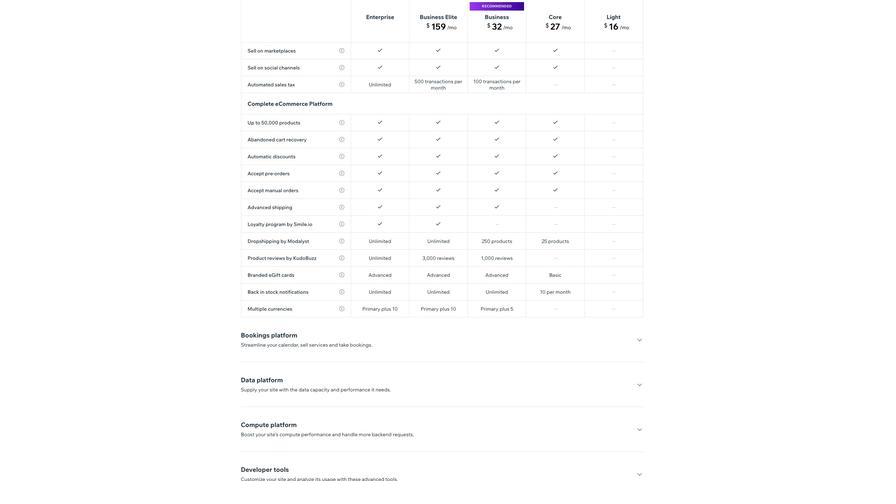Task type: vqa. For each thing, say whether or not it's contained in the screenshot.
the bottommost your
yes



Task type: describe. For each thing, give the bounding box(es) containing it.
tools
[[274, 466, 289, 474]]

multiple currencies
[[248, 306, 293, 313]]

1 plus from the left
[[382, 306, 391, 312]]

ecommerce
[[275, 100, 308, 107]]

show features for data
[[595, 382, 634, 389]]

3,000 reviews
[[423, 255, 455, 262]]

sell
[[301, 342, 308, 349]]

3 plus from the left
[[500, 306, 510, 312]]

transactions for 100
[[484, 78, 512, 85]]

loyalty
[[248, 222, 265, 228]]

bookings
[[241, 332, 270, 340]]

27
[[551, 21, 561, 32]]

with
[[279, 387, 289, 394]]

streamline
[[241, 342, 266, 349]]

up
[[248, 120, 255, 126]]

abandoned cart recovery
[[248, 137, 307, 143]]

handle
[[342, 432, 358, 438]]

automatic discounts
[[248, 154, 296, 160]]

accept manual orders
[[248, 188, 299, 194]]

compute
[[241, 421, 269, 430]]

features for data
[[611, 382, 634, 389]]

and for bookings platform
[[329, 342, 338, 349]]

back
[[248, 289, 259, 296]]

channels
[[279, 65, 300, 71]]

developer tools
[[241, 466, 289, 474]]

data platform supply your site with the data capacity and performance it needs.
[[241, 377, 391, 394]]

month for 100
[[490, 85, 505, 91]]

your for data
[[258, 387, 269, 394]]

500 transactions per month
[[415, 78, 463, 91]]

smile.io
[[294, 222, 313, 228]]

show for bookings
[[595, 337, 610, 344]]

capacity
[[310, 387, 330, 394]]

3 primary from the left
[[481, 306, 499, 312]]

performance inside 'compute platform boost your site's compute performance and handle more backend requests.'
[[302, 432, 331, 438]]

your for compute
[[256, 432, 266, 438]]

dropshipping by modalyst
[[248, 239, 309, 245]]

by for program
[[287, 222, 293, 228]]

stock
[[266, 289, 279, 296]]

1 vertical spatial by
[[281, 239, 287, 245]]

developer
[[241, 466, 272, 474]]

enterprise
[[366, 13, 395, 20]]

supply
[[241, 387, 257, 394]]

/mo inside business elite $ 159 /mo
[[448, 24, 457, 31]]

cards
[[282, 272, 295, 279]]

25 products
[[542, 238, 570, 245]]

/mo for 27
[[562, 24, 572, 31]]

it
[[372, 387, 375, 394]]

2 horizontal spatial per
[[547, 289, 555, 296]]

show features button for compute
[[595, 426, 634, 434]]

core
[[549, 13, 562, 20]]

5
[[511, 306, 514, 312]]

social
[[265, 65, 278, 71]]

shipping
[[272, 205, 293, 211]]

product
[[248, 255, 267, 262]]

your for bookings
[[267, 342, 278, 349]]

to
[[256, 120, 261, 126]]

backend
[[372, 432, 392, 438]]

needs.
[[376, 387, 391, 394]]

show features for bookings
[[595, 337, 634, 344]]

light
[[607, 13, 621, 20]]

/mo for 32
[[504, 24, 513, 31]]

kudobuzz
[[293, 255, 317, 262]]

250
[[482, 238, 491, 245]]

sell for sell on social channels
[[248, 65, 257, 71]]

500
[[415, 78, 424, 85]]

reviews for 3,000
[[437, 255, 455, 262]]

sell on marketplaces
[[248, 48, 296, 54]]

$ inside business elite $ 159 /mo
[[427, 22, 430, 29]]

performance inside the data platform supply your site with the data capacity and performance it needs.
[[341, 387, 371, 394]]

discounts
[[273, 154, 296, 160]]

platform for data platform
[[257, 377, 283, 385]]

core $ 27 /mo
[[546, 13, 572, 32]]

show features for compute
[[595, 426, 634, 433]]

abandoned
[[248, 137, 275, 143]]

2 primary plus 10 from the left
[[421, 306, 457, 312]]

advanced shipping
[[248, 205, 293, 211]]

$ for 32
[[487, 22, 491, 29]]

more
[[359, 432, 371, 438]]

primary plus 5
[[481, 306, 514, 312]]

automated sales tax
[[248, 82, 295, 88]]

cart
[[276, 137, 286, 143]]

boost
[[241, 432, 255, 438]]

50,000
[[262, 120, 278, 126]]

orders for accept manual orders
[[283, 188, 299, 194]]

in
[[260, 289, 265, 296]]

complete ecommerce platform
[[248, 100, 333, 107]]

recommended
[[482, 4, 512, 8]]

complete
[[248, 100, 274, 107]]

egift
[[269, 272, 281, 279]]

show for data
[[595, 382, 610, 389]]

and inside the data platform supply your site with the data capacity and performance it needs.
[[331, 387, 340, 394]]

show for compute
[[595, 426, 610, 433]]

business elite $ 159 /mo
[[420, 13, 458, 32]]

10 per month
[[541, 289, 571, 296]]

marketplaces
[[265, 48, 296, 54]]

recovery
[[287, 137, 307, 143]]

32
[[492, 21, 502, 32]]

business for 32
[[485, 13, 509, 20]]

the
[[290, 387, 298, 394]]

100 transactions per month
[[474, 78, 521, 91]]

compute platform boost your site's compute performance and handle more backend requests.
[[241, 421, 415, 438]]

100
[[474, 78, 482, 85]]



Task type: locate. For each thing, give the bounding box(es) containing it.
1 sell from the top
[[248, 48, 257, 54]]

2 show features from the top
[[595, 382, 634, 389]]

1 vertical spatial accept
[[248, 188, 264, 194]]

1 vertical spatial sell
[[248, 65, 257, 71]]

1 vertical spatial your
[[258, 387, 269, 394]]

$ for 16
[[604, 22, 608, 29]]

/mo for 16
[[620, 24, 630, 31]]

products right 25
[[549, 238, 570, 245]]

1 show features from the top
[[595, 337, 634, 344]]

reviews for product
[[268, 255, 285, 262]]

sell up automated
[[248, 65, 257, 71]]

and left the handle
[[332, 432, 341, 438]]

/mo right 32 on the top of the page
[[504, 24, 513, 31]]

platform
[[271, 332, 298, 340], [257, 377, 283, 385], [271, 421, 297, 430]]

0 horizontal spatial primary
[[363, 306, 381, 312]]

features for bookings
[[611, 337, 634, 344]]

1,000
[[482, 255, 495, 262]]

month inside 500 transactions per month
[[431, 85, 446, 91]]

1,000 reviews
[[482, 255, 513, 262]]

$
[[427, 22, 430, 29], [487, 22, 491, 29], [546, 22, 550, 29], [604, 22, 608, 29]]

currencies
[[268, 306, 293, 313]]

25
[[542, 238, 548, 245]]

platform for compute platform
[[271, 421, 297, 430]]

data
[[299, 387, 309, 394]]

2 accept from the top
[[248, 188, 264, 194]]

multiple
[[248, 306, 267, 313]]

1 horizontal spatial primary
[[421, 306, 439, 312]]

2 $ from the left
[[487, 22, 491, 29]]

159
[[432, 21, 446, 32]]

2 primary from the left
[[421, 306, 439, 312]]

your down compute
[[256, 432, 266, 438]]

take
[[339, 342, 349, 349]]

platform
[[309, 100, 333, 107]]

1 horizontal spatial per
[[513, 78, 521, 85]]

per for 500 transactions per month
[[455, 78, 463, 85]]

1 business from the left
[[420, 13, 444, 20]]

month right 500
[[431, 85, 446, 91]]

bookings.
[[350, 342, 373, 349]]

on for social
[[258, 65, 264, 71]]

$ for 27
[[546, 22, 550, 29]]

1 vertical spatial and
[[331, 387, 340, 394]]

1 transactions from the left
[[425, 78, 454, 85]]

1 features from the top
[[611, 337, 634, 344]]

business
[[420, 13, 444, 20], [485, 13, 509, 20]]

product reviews by kudobuzz
[[248, 255, 317, 262]]

notifications
[[280, 289, 309, 296]]

2 business from the left
[[485, 13, 509, 20]]

per for 100 transactions per month
[[513, 78, 521, 85]]

your left site
[[258, 387, 269, 394]]

0 vertical spatial performance
[[341, 387, 371, 394]]

platform inside 'compute platform boost your site's compute performance and handle more backend requests.'
[[271, 421, 297, 430]]

products up recovery
[[279, 120, 301, 126]]

$ left "159"
[[427, 22, 430, 29]]

by left smile.io
[[287, 222, 293, 228]]

$ left 27
[[546, 22, 550, 29]]

2 vertical spatial platform
[[271, 421, 297, 430]]

site
[[270, 387, 278, 394]]

3 show features button from the top
[[595, 426, 634, 434]]

business inside business elite $ 159 /mo
[[420, 13, 444, 20]]

1 horizontal spatial reviews
[[437, 255, 455, 262]]

orders right manual
[[283, 188, 299, 194]]

3 features from the top
[[611, 426, 634, 433]]

2 /mo from the left
[[504, 24, 513, 31]]

month right 100
[[490, 85, 505, 91]]

sell on social channels
[[248, 65, 300, 71]]

accept left pre- at the left
[[248, 171, 264, 177]]

0 vertical spatial platform
[[271, 332, 298, 340]]

2 show from the top
[[595, 382, 610, 389]]

products for 250 products
[[492, 238, 513, 245]]

transactions right 500
[[425, 78, 454, 85]]

light $ 16 /mo
[[604, 13, 630, 32]]

your inside the data platform supply your site with the data capacity and performance it needs.
[[258, 387, 269, 394]]

reviews right 1,000 on the right of page
[[496, 255, 513, 262]]

1 show from the top
[[595, 337, 610, 344]]

advanced
[[248, 205, 271, 211], [369, 272, 392, 279], [427, 272, 450, 279], [486, 272, 509, 279]]

products for 25 products
[[549, 238, 570, 245]]

1 accept from the top
[[248, 171, 264, 177]]

month for 500
[[431, 85, 446, 91]]

2 on from the top
[[258, 65, 264, 71]]

0 vertical spatial orders
[[275, 171, 290, 177]]

1 horizontal spatial products
[[492, 238, 513, 245]]

features for compute
[[611, 426, 634, 433]]

1 primary from the left
[[363, 306, 381, 312]]

transactions
[[425, 78, 454, 85], [484, 78, 512, 85]]

2 sell from the top
[[248, 65, 257, 71]]

up to 50,000 products
[[248, 120, 301, 126]]

performance right compute
[[302, 432, 331, 438]]

/mo inside business $ 32 /mo
[[504, 24, 513, 31]]

loyalty program by smile.io
[[248, 222, 313, 228]]

orders
[[275, 171, 290, 177], [283, 188, 299, 194]]

2 transactions from the left
[[484, 78, 512, 85]]

services
[[309, 342, 328, 349]]

3 show features from the top
[[595, 426, 634, 433]]

bookings platform streamline your calendar, sell services and take bookings.
[[241, 332, 373, 349]]

4 /mo from the left
[[620, 24, 630, 31]]

/mo inside core $ 27 /mo
[[562, 24, 572, 31]]

accept left manual
[[248, 188, 264, 194]]

0 horizontal spatial performance
[[302, 432, 331, 438]]

performance left it in the left bottom of the page
[[341, 387, 371, 394]]

1 $ from the left
[[427, 22, 430, 29]]

10
[[541, 289, 546, 296], [393, 306, 398, 312], [451, 306, 457, 312]]

2 horizontal spatial 10
[[541, 289, 546, 296]]

pre-
[[265, 171, 275, 177]]

products right 250
[[492, 238, 513, 245]]

1 show features button from the top
[[595, 336, 634, 344]]

2 horizontal spatial reviews
[[496, 255, 513, 262]]

2 horizontal spatial plus
[[500, 306, 510, 312]]

per inside 500 transactions per month
[[455, 78, 463, 85]]

1 horizontal spatial primary plus 10
[[421, 306, 457, 312]]

1 vertical spatial orders
[[283, 188, 299, 194]]

show features button for data
[[595, 381, 634, 389]]

on for marketplaces
[[258, 48, 264, 54]]

platform inside the data platform supply your site with the data capacity and performance it needs.
[[257, 377, 283, 385]]

/mo right 27
[[562, 24, 572, 31]]

1 horizontal spatial plus
[[440, 306, 450, 312]]

by for reviews
[[286, 255, 292, 262]]

4 show features from the top
[[595, 471, 634, 478]]

0 horizontal spatial per
[[455, 78, 463, 85]]

platform up calendar,
[[271, 332, 298, 340]]

month down the basic
[[556, 289, 571, 296]]

1 vertical spatial on
[[258, 65, 264, 71]]

0 horizontal spatial month
[[431, 85, 446, 91]]

transactions inside "100 transactions per month"
[[484, 78, 512, 85]]

transactions inside 500 transactions per month
[[425, 78, 454, 85]]

transactions right 100
[[484, 78, 512, 85]]

by
[[287, 222, 293, 228], [281, 239, 287, 245], [286, 255, 292, 262]]

250 products
[[482, 238, 513, 245]]

1 horizontal spatial business
[[485, 13, 509, 20]]

0 horizontal spatial transactions
[[425, 78, 454, 85]]

accept for accept pre-orders
[[248, 171, 264, 177]]

0 horizontal spatial plus
[[382, 306, 391, 312]]

platform for bookings platform
[[271, 332, 298, 340]]

reviews up egift
[[268, 255, 285, 262]]

transactions for 500
[[425, 78, 454, 85]]

on
[[258, 48, 264, 54], [258, 65, 264, 71]]

orders down discounts on the left of the page
[[275, 171, 290, 177]]

1 horizontal spatial 10
[[451, 306, 457, 312]]

2 horizontal spatial primary
[[481, 306, 499, 312]]

3 $ from the left
[[546, 22, 550, 29]]

0 horizontal spatial 10
[[393, 306, 398, 312]]

sell
[[248, 48, 257, 54], [248, 65, 257, 71]]

0 vertical spatial accept
[[248, 171, 264, 177]]

3,000
[[423, 255, 436, 262]]

4 show from the top
[[595, 471, 610, 478]]

performance
[[341, 387, 371, 394], [302, 432, 331, 438]]

1 horizontal spatial performance
[[341, 387, 371, 394]]

$ inside light $ 16 /mo
[[604, 22, 608, 29]]

your
[[267, 342, 278, 349], [258, 387, 269, 394], [256, 432, 266, 438]]

1 primary plus 10 from the left
[[363, 306, 398, 312]]

basic
[[550, 272, 562, 279]]

1 /mo from the left
[[448, 24, 457, 31]]

and for compute platform
[[332, 432, 341, 438]]

compute
[[280, 432, 300, 438]]

1 horizontal spatial month
[[490, 85, 505, 91]]

manual
[[265, 188, 282, 194]]

on left 'social'
[[258, 65, 264, 71]]

reviews right 3,000
[[437, 255, 455, 262]]

automated
[[248, 82, 274, 88]]

per inside "100 transactions per month"
[[513, 78, 521, 85]]

0 vertical spatial on
[[258, 48, 264, 54]]

data
[[241, 377, 255, 385]]

and inside bookings platform streamline your calendar, sell services and take bookings.
[[329, 342, 338, 349]]

1 horizontal spatial transactions
[[484, 78, 512, 85]]

on left marketplaces
[[258, 48, 264, 54]]

3 /mo from the left
[[562, 24, 572, 31]]

2 features from the top
[[611, 382, 634, 389]]

4 show features button from the top
[[595, 471, 634, 479]]

4 features from the top
[[611, 471, 634, 478]]

2 horizontal spatial month
[[556, 289, 571, 296]]

business up 32 on the top of the page
[[485, 13, 509, 20]]

branded egift cards
[[248, 272, 295, 279]]

by left modalyst
[[281, 239, 287, 245]]

and
[[329, 342, 338, 349], [331, 387, 340, 394], [332, 432, 341, 438]]

1 on from the top
[[258, 48, 264, 54]]

platform up site
[[257, 377, 283, 385]]

program
[[266, 222, 286, 228]]

your inside bookings platform streamline your calendar, sell services and take bookings.
[[267, 342, 278, 349]]

reviews for 1,000
[[496, 255, 513, 262]]

back in stock notifications
[[248, 289, 309, 296]]

0 vertical spatial your
[[267, 342, 278, 349]]

0 vertical spatial by
[[287, 222, 293, 228]]

show features button for bookings
[[595, 336, 634, 344]]

platform up compute
[[271, 421, 297, 430]]

0 vertical spatial and
[[329, 342, 338, 349]]

accept for accept manual orders
[[248, 188, 264, 194]]

sell for sell on marketplaces
[[248, 48, 257, 54]]

per
[[455, 78, 463, 85], [513, 78, 521, 85], [547, 289, 555, 296]]

business for $
[[420, 13, 444, 20]]

branded
[[248, 272, 268, 279]]

4 $ from the left
[[604, 22, 608, 29]]

month inside "100 transactions per month"
[[490, 85, 505, 91]]

and inside 'compute platform boost your site's compute performance and handle more backend requests.'
[[332, 432, 341, 438]]

0 horizontal spatial products
[[279, 120, 301, 126]]

show features button
[[595, 336, 634, 344], [595, 381, 634, 389], [595, 426, 634, 434], [595, 471, 634, 479]]

3 show from the top
[[595, 426, 610, 433]]

$ inside core $ 27 /mo
[[546, 22, 550, 29]]

elite
[[446, 13, 458, 20]]

0 horizontal spatial primary plus 10
[[363, 306, 398, 312]]

1 vertical spatial platform
[[257, 377, 283, 385]]

your left calendar,
[[267, 342, 278, 349]]

reviews
[[437, 255, 455, 262], [496, 255, 513, 262], [268, 255, 285, 262]]

2 show features button from the top
[[595, 381, 634, 389]]

2 plus from the left
[[440, 306, 450, 312]]

business $ 32 /mo
[[485, 13, 513, 32]]

2 vertical spatial your
[[256, 432, 266, 438]]

sales
[[275, 82, 287, 88]]

your inside 'compute platform boost your site's compute performance and handle more backend requests.'
[[256, 432, 266, 438]]

/mo down elite
[[448, 24, 457, 31]]

platform inside bookings platform streamline your calendar, sell services and take bookings.
[[271, 332, 298, 340]]

0 vertical spatial sell
[[248, 48, 257, 54]]

/mo inside light $ 16 /mo
[[620, 24, 630, 31]]

/mo right 16
[[620, 24, 630, 31]]

plus
[[382, 306, 391, 312], [440, 306, 450, 312], [500, 306, 510, 312]]

orders for accept pre-orders
[[275, 171, 290, 177]]

2 horizontal spatial products
[[549, 238, 570, 245]]

$ left 32 on the top of the page
[[487, 22, 491, 29]]

2 vertical spatial by
[[286, 255, 292, 262]]

2 vertical spatial and
[[332, 432, 341, 438]]

modalyst
[[288, 239, 309, 245]]

products
[[279, 120, 301, 126], [492, 238, 513, 245], [549, 238, 570, 245]]

site's
[[267, 432, 279, 438]]

requests.
[[393, 432, 415, 438]]

0 horizontal spatial business
[[420, 13, 444, 20]]

dropshipping
[[248, 239, 280, 245]]

business inside business $ 32 /mo
[[485, 13, 509, 20]]

automatic
[[248, 154, 272, 160]]

tax
[[288, 82, 295, 88]]

1 vertical spatial performance
[[302, 432, 331, 438]]

by left kudobuzz
[[286, 255, 292, 262]]

$ left 16
[[604, 22, 608, 29]]

business up "159"
[[420, 13, 444, 20]]

16
[[609, 21, 619, 32]]

and left the take
[[329, 342, 338, 349]]

$ inside business $ 32 /mo
[[487, 22, 491, 29]]

sell up sell on social channels
[[248, 48, 257, 54]]

accept pre-orders
[[248, 171, 290, 177]]

0 horizontal spatial reviews
[[268, 255, 285, 262]]

and right capacity
[[331, 387, 340, 394]]



